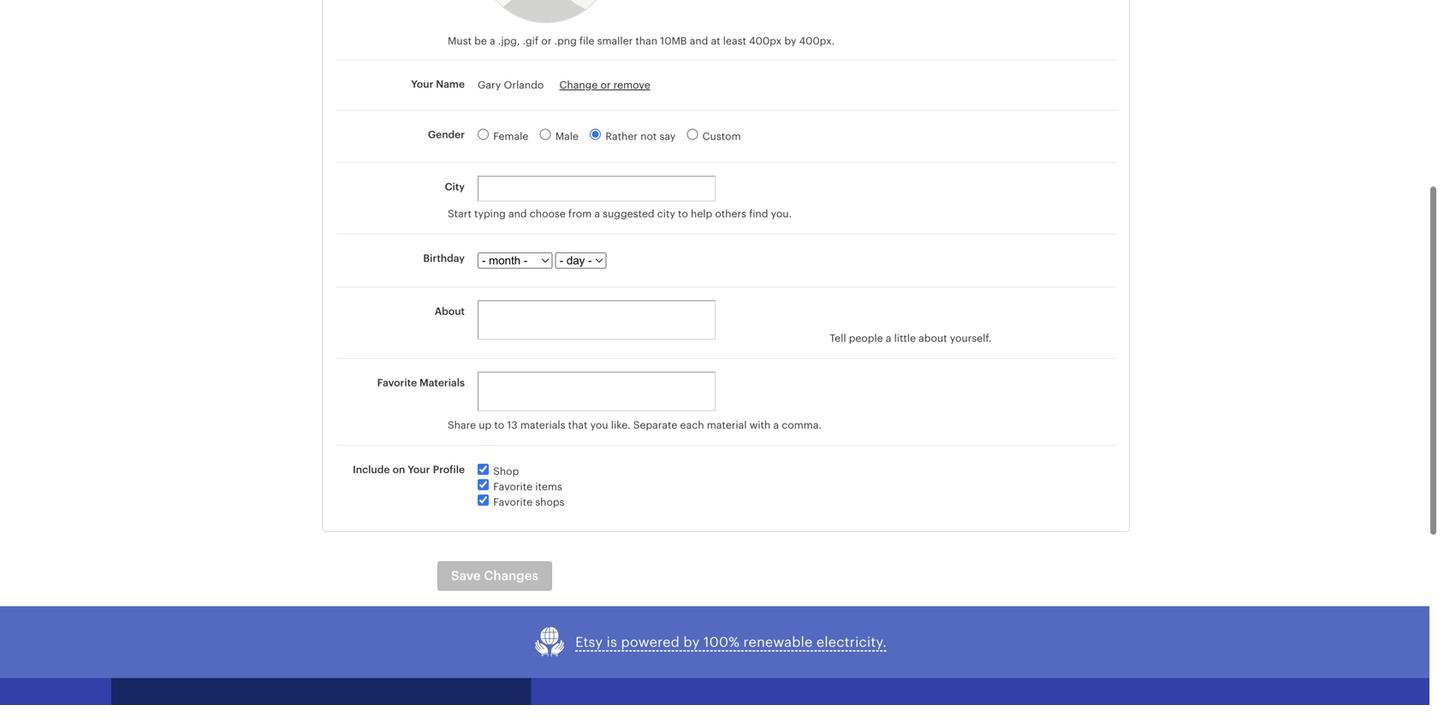 Task type: locate. For each thing, give the bounding box(es) containing it.
rather
[[606, 131, 638, 142]]

0 vertical spatial and
[[690, 35, 708, 47]]

suggested
[[603, 208, 655, 220]]

1 vertical spatial to
[[494, 420, 504, 431]]

favorite
[[377, 377, 417, 389], [493, 481, 533, 493], [493, 497, 533, 508]]

favorite for favorite materials
[[377, 377, 417, 389]]

help
[[691, 208, 713, 220]]

or right .gif
[[541, 35, 552, 47]]

1 vertical spatial favorite
[[493, 481, 533, 493]]

birthday group
[[336, 235, 1116, 274]]

be
[[474, 35, 487, 47]]

than
[[636, 35, 658, 47]]

or left remove
[[601, 79, 611, 91]]

renewable
[[743, 635, 813, 650]]

by right 400px
[[785, 35, 797, 47]]

and right typing
[[509, 208, 527, 220]]

change or remove
[[560, 79, 650, 91]]

female
[[493, 131, 529, 142]]

Male radio
[[540, 129, 551, 140]]

400px
[[749, 35, 782, 47]]

smaller
[[597, 35, 633, 47]]

a right 'be'
[[490, 35, 495, 47]]

your
[[411, 78, 434, 90]]

gender
[[428, 129, 465, 140]]

gender group
[[336, 111, 1116, 162]]

favorite down shop
[[493, 481, 533, 493]]

items
[[535, 481, 562, 493]]

start typing and choose from a suggested city to help others find you.
[[448, 208, 792, 220]]

your profile
[[408, 464, 465, 476]]

None submit
[[438, 562, 552, 591]]

others
[[715, 208, 747, 220]]

1 vertical spatial by
[[684, 635, 700, 650]]

10mb
[[660, 35, 687, 47]]

include on your profile
[[353, 464, 465, 476]]

0 horizontal spatial or
[[541, 35, 552, 47]]

0 vertical spatial or
[[541, 35, 552, 47]]

like.
[[611, 420, 631, 431]]

etsy is powered by 100% renewable electricity.
[[575, 635, 887, 650]]

about
[[919, 332, 947, 344]]

1 horizontal spatial to
[[678, 208, 688, 220]]

city
[[657, 208, 675, 220]]

to right city
[[678, 208, 688, 220]]

rather not say
[[606, 131, 676, 142]]

separate
[[633, 420, 678, 431]]

etsy
[[575, 635, 603, 650]]

a left little
[[886, 332, 892, 344]]

a
[[490, 35, 495, 47], [594, 208, 600, 220], [886, 332, 892, 344], [773, 420, 779, 431]]

typing
[[474, 208, 506, 220]]

to left 13
[[494, 420, 504, 431]]

name
[[436, 78, 465, 90]]

not
[[641, 131, 657, 142]]

and
[[690, 35, 708, 47], [509, 208, 527, 220]]

.png
[[554, 35, 577, 47]]

change
[[560, 79, 598, 91]]

1 vertical spatial or
[[601, 79, 611, 91]]

custom
[[703, 131, 741, 142]]

choose
[[530, 208, 566, 220]]

by left 100%
[[684, 635, 700, 650]]

favorite materials
[[377, 377, 465, 389]]

0 horizontal spatial by
[[684, 635, 700, 650]]

0 vertical spatial by
[[785, 35, 797, 47]]

with
[[750, 420, 771, 431]]

and left at
[[690, 35, 708, 47]]

favorite left materials
[[377, 377, 417, 389]]

or
[[541, 35, 552, 47], [601, 79, 611, 91]]

0 vertical spatial favorite
[[377, 377, 417, 389]]

materials
[[520, 420, 566, 431]]

a right with
[[773, 420, 779, 431]]

your name group
[[336, 60, 1116, 110]]

is
[[607, 635, 617, 650]]

your name
[[411, 78, 465, 90]]

favorite down favorite items
[[493, 497, 533, 508]]

file
[[580, 35, 595, 47]]

people
[[849, 332, 883, 344]]

remove
[[614, 79, 650, 91]]

1 horizontal spatial or
[[601, 79, 611, 91]]

Custom radio
[[687, 129, 698, 140]]

1 vertical spatial and
[[509, 208, 527, 220]]

little
[[894, 332, 916, 344]]

2 vertical spatial favorite
[[493, 497, 533, 508]]

favorite items
[[493, 481, 562, 493]]

least
[[723, 35, 746, 47]]

shops
[[535, 497, 565, 508]]

to
[[678, 208, 688, 220], [494, 420, 504, 431]]

by
[[785, 35, 797, 47], [684, 635, 700, 650]]



Task type: vqa. For each thing, say whether or not it's contained in the screenshot.
leftmost AND
yes



Task type: describe. For each thing, give the bounding box(es) containing it.
include on
[[353, 464, 405, 476]]

birthday
[[423, 252, 465, 264]]

male
[[555, 131, 579, 142]]

share
[[448, 420, 476, 431]]

favorite for favorite items
[[493, 481, 533, 493]]

Shop checkbox
[[478, 464, 489, 475]]

about
[[435, 306, 465, 317]]

by inside button
[[684, 635, 700, 650]]

find
[[749, 208, 768, 220]]

favorite for favorite shops
[[493, 497, 533, 508]]

Favorite Materials text field
[[478, 372, 716, 411]]

start
[[448, 208, 472, 220]]

1 horizontal spatial by
[[785, 35, 797, 47]]

powered
[[621, 635, 680, 650]]

each
[[680, 420, 704, 431]]

About text field
[[478, 300, 716, 340]]

1 horizontal spatial and
[[690, 35, 708, 47]]

change or remove link
[[560, 79, 650, 91]]

tell
[[830, 332, 846, 344]]

yourself.
[[950, 332, 992, 344]]

or inside your name group
[[601, 79, 611, 91]]

Female radio
[[478, 129, 489, 140]]

say
[[660, 131, 676, 142]]

material
[[707, 420, 747, 431]]

materials
[[420, 377, 465, 389]]

.jpg,
[[498, 35, 520, 47]]

Favorite items checkbox
[[478, 480, 489, 491]]

400px.
[[799, 35, 835, 47]]

0 horizontal spatial to
[[494, 420, 504, 431]]

Favorite shops checkbox
[[478, 495, 489, 506]]

City text field
[[478, 176, 716, 202]]

you
[[590, 420, 608, 431]]

from
[[568, 208, 592, 220]]

city
[[445, 181, 465, 193]]

0 vertical spatial to
[[678, 208, 688, 220]]

electricity.
[[817, 635, 887, 650]]

13
[[507, 420, 518, 431]]

must be a .jpg, .gif or .png file smaller than 10mb and at least 400px by 400px.
[[448, 35, 835, 47]]

at
[[711, 35, 721, 47]]

Rather not say radio
[[590, 129, 601, 140]]

etsy is powered by 100% renewable electricity. button
[[534, 627, 887, 658]]

favorite shops
[[493, 497, 565, 508]]

comma.
[[782, 420, 822, 431]]

up
[[479, 420, 492, 431]]

that
[[568, 420, 588, 431]]

.gif
[[523, 35, 539, 47]]

shop
[[493, 466, 519, 477]]

must
[[448, 35, 472, 47]]

a right from
[[594, 208, 600, 220]]

tell people a little about yourself.
[[830, 332, 992, 344]]

100%
[[704, 635, 740, 650]]

0 horizontal spatial and
[[509, 208, 527, 220]]

footer element
[[531, 679, 1310, 706]]

include on your profile group
[[336, 446, 1116, 523]]

share up to 13 materials that you like. separate each material with a comma.
[[448, 420, 822, 431]]

you.
[[771, 208, 792, 220]]

gary orlando
[[478, 79, 547, 91]]



